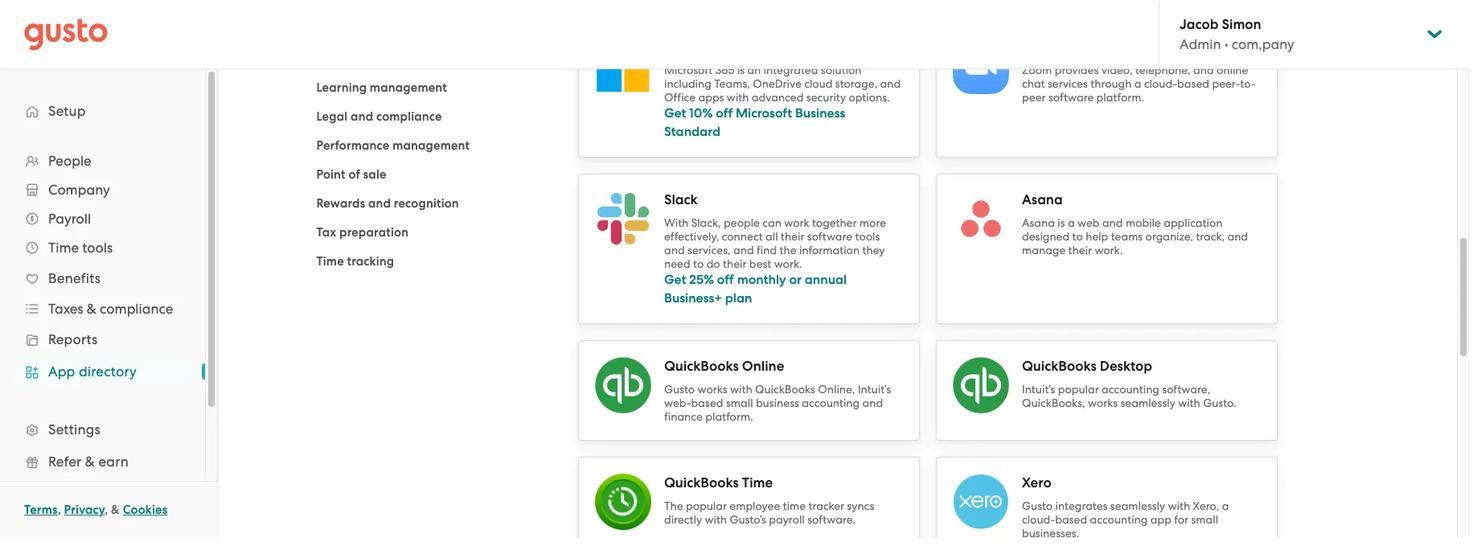 Task type: vqa. For each thing, say whether or not it's contained in the screenshot.


Task type: describe. For each thing, give the bounding box(es) containing it.
work
[[785, 216, 810, 229]]

based inside zoom provides video, telephone, and online chat services through a cloud-based peer-to- peer software platform.
[[1178, 77, 1210, 90]]

tracking
[[347, 254, 394, 269]]

with inside xero gusto integrates seamlessly with xero, a cloud-based accounting app for small businesses.
[[1169, 500, 1191, 512]]

app directory link
[[16, 357, 189, 386]]

with inside microsoft 365 is an integrated solution including teams, onedrive cloud storage, and office apps with advanced security options. get 10% off microsoft business standard
[[727, 91, 749, 104]]

syncs
[[848, 500, 875, 512]]

reports
[[48, 331, 98, 348]]

quickbooks desktop logo image
[[953, 357, 1010, 414]]

cookies button
[[123, 500, 168, 520]]

off inside slack with slack, people can work together more effectively, connect all their software tools and services, and find the information they need to do their best work. get 25% off monthly or annual business+ plan
[[717, 272, 734, 287]]

business
[[796, 105, 846, 121]]

provides
[[1055, 64, 1099, 76]]

track,
[[1197, 230, 1225, 243]]

0 vertical spatial their
[[781, 230, 805, 243]]

quickbooks time logo image
[[595, 474, 652, 530]]

app
[[48, 364, 75, 380]]

payroll
[[48, 211, 91, 227]]

time inside quickbooks time the popular employee time tracker syncs directly with gusto's payroll software.
[[742, 475, 773, 492]]

with inside quickbooks time the popular employee time tracker syncs directly with gusto's payroll software.
[[705, 513, 727, 526]]

gusto navigation element
[[0, 69, 205, 538]]

gusto inside the quickbooks online gusto works with quickbooks online, intuit's web-based small business accounting and finance platform.
[[665, 383, 695, 396]]

plan
[[725, 290, 753, 305]]

a inside zoom provides video, telephone, and online chat services through a cloud-based peer-to- peer software platform.
[[1135, 77, 1142, 90]]

zoom provides video, telephone, and online chat services through a cloud-based peer-to- peer software platform.
[[1023, 64, 1257, 104]]

the
[[665, 500, 683, 512]]

office
[[665, 91, 696, 104]]

setup
[[48, 103, 86, 119]]

cloud
[[805, 77, 833, 90]]

earn
[[99, 454, 129, 470]]

intuit's inside the 'quickbooks desktop intuit's popular accounting software, quickbooks, works seamlessly with gusto.'
[[1023, 383, 1056, 396]]

a inside asana asana is a web and mobile application designed to help teams organize, track, and manage their work.
[[1068, 216, 1075, 229]]

platform. inside the quickbooks online gusto works with quickbooks online, intuit's web-based small business accounting and finance platform.
[[706, 410, 754, 423]]

compliance for taxes & compliance
[[100, 301, 173, 317]]

refer & earn
[[48, 454, 129, 470]]

based inside the quickbooks online gusto works with quickbooks online, intuit's web-based small business accounting and finance platform.
[[692, 397, 724, 410]]

quickbooks,
[[1023, 397, 1086, 410]]

slack,
[[692, 216, 721, 229]]

storage,
[[836, 77, 878, 90]]

an
[[748, 64, 761, 76]]

standard
[[665, 123, 721, 139]]

settings link
[[16, 415, 189, 444]]

quickbooks online logo image
[[595, 357, 652, 414]]

taxes
[[48, 301, 83, 317]]

time for time tools
[[48, 240, 79, 256]]

list containing learning management
[[317, 0, 554, 271]]

with inside the quickbooks online gusto works with quickbooks online, intuit's web-based small business accounting and finance platform.
[[731, 383, 753, 396]]

to-
[[1241, 77, 1257, 90]]

benefits link
[[16, 264, 189, 293]]

need
[[665, 257, 691, 270]]

management for performance management
[[393, 138, 470, 153]]

performance management
[[317, 138, 470, 153]]

online
[[1217, 64, 1249, 76]]

intuit's inside the quickbooks online gusto works with quickbooks online, intuit's web-based small business accounting and finance platform.
[[858, 383, 891, 396]]

gusto inside xero gusto integrates seamlessly with xero, a cloud-based accounting app for small businesses.
[[1023, 500, 1053, 512]]

people button
[[16, 146, 189, 175]]

get inside microsoft 365 is an integrated solution including teams, onedrive cloud storage, and office apps with advanced security options. get 10% off microsoft business standard
[[665, 105, 687, 121]]

time tracking
[[317, 254, 394, 269]]

terms link
[[24, 503, 58, 517]]

tools inside dropdown button
[[82, 240, 113, 256]]

quickbooks up business
[[755, 383, 816, 396]]

taxes & compliance button
[[16, 294, 189, 323]]

manage
[[1023, 244, 1066, 257]]

directory
[[79, 364, 137, 380]]

their inside asana asana is a web and mobile application designed to help teams organize, track, and manage their work.
[[1069, 244, 1093, 257]]

people
[[48, 153, 92, 169]]

learning management link
[[317, 80, 447, 95]]

effectively,
[[665, 230, 719, 243]]

businesses.
[[1023, 527, 1080, 538]]

time tracking link
[[317, 254, 394, 269]]

setup link
[[16, 97, 189, 126]]

rewards
[[317, 196, 365, 211]]

asana logo image
[[953, 191, 1010, 247]]

gusto's
[[730, 513, 767, 526]]

reports link
[[16, 325, 189, 354]]

peer
[[1023, 91, 1046, 104]]

25%
[[690, 272, 714, 287]]

finance
[[665, 410, 703, 423]]

peer-
[[1213, 77, 1241, 90]]

compliance for legal and compliance
[[376, 109, 442, 124]]

settings
[[48, 422, 100, 438]]

zoom logo image
[[953, 38, 1010, 94]]

jacob simon admin • com,pany
[[1180, 16, 1295, 52]]

•
[[1225, 36, 1229, 52]]

information
[[800, 244, 860, 257]]

desktop
[[1100, 358, 1153, 375]]

apps
[[699, 91, 724, 104]]

slack with slack, people can work together more effectively, connect all their software tools and services, and find the information they need to do their best work. get 25% off monthly or annual business+ plan
[[665, 191, 887, 305]]

integrates
[[1056, 500, 1108, 512]]

asana asana is a web and mobile application designed to help teams organize, track, and manage their work.
[[1023, 191, 1249, 257]]

accounting inside the 'quickbooks desktop intuit's popular accounting software, quickbooks, works seamlessly with gusto.'
[[1102, 383, 1160, 396]]

2 vertical spatial their
[[723, 257, 747, 270]]

teams,
[[715, 77, 751, 90]]

quickbooks for quickbooks online
[[665, 358, 739, 375]]

rewards and recognition link
[[317, 196, 459, 211]]

to inside asana asana is a web and mobile application designed to help teams organize, track, and manage their work.
[[1073, 230, 1084, 243]]

legal and compliance link
[[317, 109, 442, 124]]

1 horizontal spatial microsoft
[[736, 105, 793, 121]]

works inside the 'quickbooks desktop intuit's popular accounting software, quickbooks, works seamlessly with gusto.'
[[1089, 397, 1118, 410]]

app directory
[[48, 364, 137, 380]]

accounting inside xero gusto integrates seamlessly with xero, a cloud-based accounting app for small businesses.
[[1091, 513, 1148, 526]]

management for learning management
[[370, 80, 447, 95]]

performance management link
[[317, 138, 470, 153]]

microsoft 365 is an integrated solution including teams, onedrive cloud storage, and office apps with advanced security options. get 10% off microsoft business standard
[[665, 64, 901, 139]]

work. inside slack with slack, people can work together more effectively, connect all their software tools and services, and find the information they need to do their best work. get 25% off monthly or annual business+ plan
[[775, 257, 803, 270]]

organize,
[[1146, 230, 1194, 243]]

video,
[[1102, 64, 1133, 76]]

web-
[[665, 397, 692, 410]]

chat
[[1023, 77, 1046, 90]]

slack
[[665, 191, 698, 208]]

0 vertical spatial microsoft
[[665, 64, 713, 76]]

of
[[349, 167, 360, 182]]

& for compliance
[[87, 301, 96, 317]]

small inside the quickbooks online gusto works with quickbooks online, intuit's web-based small business accounting and finance platform.
[[726, 397, 753, 410]]

terms
[[24, 503, 58, 517]]

is for microsoft
[[738, 64, 745, 76]]

2 asana from the top
[[1023, 216, 1055, 229]]

seamlessly inside xero gusto integrates seamlessly with xero, a cloud-based accounting app for small businesses.
[[1111, 500, 1166, 512]]

can
[[763, 216, 782, 229]]



Task type: locate. For each thing, give the bounding box(es) containing it.
online,
[[818, 383, 856, 396]]

0 horizontal spatial list
[[0, 146, 205, 538]]

0 vertical spatial seamlessly
[[1121, 397, 1176, 410]]

0 vertical spatial work.
[[1095, 244, 1123, 257]]

off inside microsoft 365 is an integrated solution including teams, onedrive cloud storage, and office apps with advanced security options. get 10% off microsoft business standard
[[716, 105, 733, 121]]

is inside microsoft 365 is an integrated solution including teams, onedrive cloud storage, and office apps with advanced security options. get 10% off microsoft business standard
[[738, 64, 745, 76]]

works
[[698, 383, 728, 396], [1089, 397, 1118, 410]]

software down services
[[1049, 91, 1094, 104]]

telephone,
[[1136, 64, 1191, 76]]

1 horizontal spatial time
[[317, 254, 344, 269]]

accounting down desktop
[[1102, 383, 1160, 396]]

1 horizontal spatial to
[[1073, 230, 1084, 243]]

0 vertical spatial a
[[1135, 77, 1142, 90]]

0 horizontal spatial work.
[[775, 257, 803, 270]]

1 vertical spatial compliance
[[100, 301, 173, 317]]

0 horizontal spatial intuit's
[[858, 383, 891, 396]]

1 vertical spatial small
[[1192, 513, 1219, 526]]

1 vertical spatial gusto
[[1023, 500, 1053, 512]]

advanced
[[752, 91, 804, 104]]

1 horizontal spatial is
[[1058, 216, 1066, 229]]

quickbooks
[[665, 358, 739, 375], [1023, 358, 1097, 375], [755, 383, 816, 396], [665, 475, 739, 492]]

management
[[370, 80, 447, 95], [393, 138, 470, 153]]

time
[[48, 240, 79, 256], [317, 254, 344, 269], [742, 475, 773, 492]]

taxes & compliance
[[48, 301, 173, 317]]

compliance up performance management
[[376, 109, 442, 124]]

1 horizontal spatial work.
[[1095, 244, 1123, 257]]

people
[[724, 216, 760, 229]]

1 horizontal spatial their
[[781, 230, 805, 243]]

best
[[750, 257, 772, 270]]

0 horizontal spatial is
[[738, 64, 745, 76]]

1 horizontal spatial works
[[1089, 397, 1118, 410]]

software inside slack with slack, people can work together more effectively, connect all their software tools and services, and find the information they need to do their best work. get 25% off monthly or annual business+ plan
[[808, 230, 853, 243]]

seamlessly down software,
[[1121, 397, 1176, 410]]

0 vertical spatial software
[[1049, 91, 1094, 104]]

list
[[317, 0, 554, 271], [0, 146, 205, 538]]

0 horizontal spatial gusto
[[665, 383, 695, 396]]

& left earn
[[85, 454, 95, 470]]

compliance down benefits link
[[100, 301, 173, 317]]

work.
[[1095, 244, 1123, 257], [775, 257, 803, 270]]

0 horizontal spatial to
[[694, 257, 704, 270]]

0 horizontal spatial a
[[1068, 216, 1075, 229]]

legal and compliance
[[317, 109, 442, 124]]

off
[[716, 105, 733, 121], [717, 272, 734, 287]]

0 vertical spatial compliance
[[376, 109, 442, 124]]

2 vertical spatial a
[[1223, 500, 1230, 512]]

, left privacy link
[[58, 503, 61, 517]]

jacob
[[1180, 16, 1219, 33]]

popular for desktop
[[1058, 383, 1100, 396]]

0 vertical spatial &
[[87, 301, 96, 317]]

quickbooks for quickbooks time
[[665, 475, 739, 492]]

1 vertical spatial get
[[665, 272, 687, 287]]

0 horizontal spatial works
[[698, 383, 728, 396]]

1 horizontal spatial gusto
[[1023, 500, 1053, 512]]

to left do
[[694, 257, 704, 270]]

employee
[[730, 500, 781, 512]]

popular inside quickbooks time the popular employee time tracker syncs directly with gusto's payroll software.
[[686, 500, 727, 512]]

time for time tracking
[[317, 254, 344, 269]]

1 vertical spatial cloud-
[[1023, 513, 1056, 526]]

platform.
[[1097, 91, 1145, 104], [706, 410, 754, 423]]

1 horizontal spatial intuit's
[[1023, 383, 1056, 396]]

1 horizontal spatial compliance
[[376, 109, 442, 124]]

tax preparation
[[317, 225, 409, 240]]

based left 'peer-'
[[1178, 77, 1210, 90]]

to inside slack with slack, people can work together more effectively, connect all their software tools and services, and find the information they need to do their best work. get 25% off monthly or annual business+ plan
[[694, 257, 704, 270]]

with left gusto's
[[705, 513, 727, 526]]

benefits
[[48, 270, 101, 286]]

quickbooks up the
[[665, 475, 739, 492]]

accounting inside the quickbooks online gusto works with quickbooks online, intuit's web-based small business accounting and finance platform.
[[802, 397, 860, 410]]

slack logo image
[[595, 191, 652, 247]]

time tools button
[[16, 233, 189, 262]]

0 vertical spatial management
[[370, 80, 447, 95]]

management up recognition
[[393, 138, 470, 153]]

0 horizontal spatial small
[[726, 397, 753, 410]]

is for asana
[[1058, 216, 1066, 229]]

0 horizontal spatial ,
[[58, 503, 61, 517]]

1 vertical spatial work.
[[775, 257, 803, 270]]

a inside xero gusto integrates seamlessly with xero, a cloud-based accounting app for small businesses.
[[1223, 500, 1230, 512]]

0 horizontal spatial microsoft
[[665, 64, 713, 76]]

their right do
[[723, 257, 747, 270]]

their down help
[[1069, 244, 1093, 257]]

time down tax
[[317, 254, 344, 269]]

with up for
[[1169, 500, 1191, 512]]

monthly
[[737, 272, 787, 287]]

1 vertical spatial seamlessly
[[1111, 500, 1166, 512]]

2 vertical spatial &
[[111, 503, 120, 517]]

& for earn
[[85, 454, 95, 470]]

cloud- inside xero gusto integrates seamlessly with xero, a cloud-based accounting app for small businesses.
[[1023, 513, 1056, 526]]

0 horizontal spatial software
[[808, 230, 853, 243]]

1 horizontal spatial based
[[1056, 513, 1088, 526]]

2 vertical spatial based
[[1056, 513, 1088, 526]]

time up employee
[[742, 475, 773, 492]]

work. down the
[[775, 257, 803, 270]]

including
[[665, 77, 712, 90]]

1 vertical spatial off
[[717, 272, 734, 287]]

security
[[807, 91, 846, 104]]

0 vertical spatial off
[[716, 105, 733, 121]]

home image
[[24, 18, 108, 50]]

works up "finance"
[[698, 383, 728, 396]]

recognition
[[394, 196, 459, 211]]

privacy link
[[64, 503, 105, 517]]

0 vertical spatial small
[[726, 397, 753, 410]]

cloud- down telephone,
[[1145, 77, 1178, 90]]

teams
[[1112, 230, 1143, 243]]

gusto up web-
[[665, 383, 695, 396]]

services
[[1048, 77, 1088, 90]]

intuit's right online,
[[858, 383, 891, 396]]

1 get from the top
[[665, 105, 687, 121]]

zoom provides video, telephone, and online chat services through a cloud-based peer-to- peer software platform. button
[[936, 21, 1278, 158]]

and inside the quickbooks online gusto works with quickbooks online, intuit's web-based small business accounting and finance platform.
[[863, 397, 883, 410]]

together
[[813, 216, 857, 229]]

1 vertical spatial asana
[[1023, 216, 1055, 229]]

1 asana from the top
[[1023, 191, 1063, 208]]

quickbooks inside quickbooks time the popular employee time tracker syncs directly with gusto's payroll software.
[[665, 475, 739, 492]]

2 , from the left
[[105, 503, 108, 517]]

compliance inside dropdown button
[[100, 301, 173, 317]]

& left cookies "button"
[[111, 503, 120, 517]]

software.
[[808, 513, 856, 526]]

software,
[[1163, 383, 1211, 396]]

0 vertical spatial works
[[698, 383, 728, 396]]

a right "xero," at the bottom
[[1223, 500, 1230, 512]]

sale
[[363, 167, 387, 182]]

1 horizontal spatial platform.
[[1097, 91, 1145, 104]]

0 vertical spatial popular
[[1058, 383, 1100, 396]]

intuit's up the quickbooks,
[[1023, 383, 1056, 396]]

cloud- up businesses.
[[1023, 513, 1056, 526]]

2 horizontal spatial a
[[1223, 500, 1230, 512]]

0 vertical spatial based
[[1178, 77, 1210, 90]]

1 vertical spatial microsoft
[[736, 105, 793, 121]]

0 horizontal spatial tools
[[82, 240, 113, 256]]

gusto
[[665, 383, 695, 396], [1023, 500, 1053, 512]]

0 horizontal spatial platform.
[[706, 410, 754, 423]]

microsoft up including
[[665, 64, 713, 76]]

works inside the quickbooks online gusto works with quickbooks online, intuit's web-based small business accounting and finance platform.
[[698, 383, 728, 396]]

0 vertical spatial to
[[1073, 230, 1084, 243]]

with down software,
[[1179, 397, 1201, 410]]

platform. inside zoom provides video, telephone, and online chat services through a cloud-based peer-to- peer software platform.
[[1097, 91, 1145, 104]]

to down web
[[1073, 230, 1084, 243]]

tools inside slack with slack, people can work together more effectively, connect all their software tools and services, and find the information they need to do their best work. get 25% off monthly or annual business+ plan
[[856, 230, 880, 243]]

& inside refer & earn link
[[85, 454, 95, 470]]

, left cookies "button"
[[105, 503, 108, 517]]

popular up the quickbooks,
[[1058, 383, 1100, 396]]

popular for time
[[686, 500, 727, 512]]

and inside zoom provides video, telephone, and online chat services through a cloud-based peer-to- peer software platform.
[[1194, 64, 1215, 76]]

performance
[[317, 138, 390, 153]]

quickbooks up the quickbooks,
[[1023, 358, 1097, 375]]

popular inside the 'quickbooks desktop intuit's popular accounting software, quickbooks, works seamlessly with gusto.'
[[1058, 383, 1100, 396]]

and inside microsoft 365 is an integrated solution including teams, onedrive cloud storage, and office apps with advanced security options. get 10% off microsoft business standard
[[881, 77, 901, 90]]

company button
[[16, 175, 189, 204]]

is left an
[[738, 64, 745, 76]]

payroll button
[[16, 204, 189, 233]]

1 horizontal spatial popular
[[1058, 383, 1100, 396]]

0 vertical spatial gusto
[[665, 383, 695, 396]]

seamlessly inside the 'quickbooks desktop intuit's popular accounting software, quickbooks, works seamlessly with gusto.'
[[1121, 397, 1176, 410]]

1 intuit's from the left
[[858, 383, 891, 396]]

com,pany
[[1232, 36, 1295, 52]]

1 horizontal spatial list
[[317, 0, 554, 271]]

0 horizontal spatial their
[[723, 257, 747, 270]]

work. down help
[[1095, 244, 1123, 257]]

is up designed
[[1058, 216, 1066, 229]]

0 vertical spatial accounting
[[1102, 383, 1160, 396]]

2 get from the top
[[665, 272, 687, 287]]

intuit's
[[858, 383, 891, 396], [1023, 383, 1056, 396]]

0 horizontal spatial time
[[48, 240, 79, 256]]

small down "xero," at the bottom
[[1192, 513, 1219, 526]]

quickbooks inside the 'quickbooks desktop intuit's popular accounting software, quickbooks, works seamlessly with gusto.'
[[1023, 358, 1097, 375]]

small
[[726, 397, 753, 410], [1192, 513, 1219, 526]]

popular
[[1058, 383, 1100, 396], [686, 500, 727, 512]]

tax
[[317, 225, 337, 240]]

1 vertical spatial a
[[1068, 216, 1075, 229]]

cloud-
[[1145, 77, 1178, 90], [1023, 513, 1056, 526]]

their down work
[[781, 230, 805, 243]]

all
[[766, 230, 778, 243]]

point of sale link
[[317, 167, 387, 182]]

xero gusto integrates seamlessly with xero, a cloud-based accounting app for small businesses.
[[1023, 475, 1230, 538]]

platform. right "finance"
[[706, 410, 754, 423]]

2 horizontal spatial their
[[1069, 244, 1093, 257]]

2 vertical spatial accounting
[[1091, 513, 1148, 526]]

quickbooks for quickbooks desktop
[[1023, 358, 1097, 375]]

business
[[756, 397, 800, 410]]

based up "finance"
[[692, 397, 724, 410]]

2 horizontal spatial time
[[742, 475, 773, 492]]

is inside asana asana is a web and mobile application designed to help teams organize, track, and manage their work.
[[1058, 216, 1066, 229]]

a
[[1135, 77, 1142, 90], [1068, 216, 1075, 229], [1223, 500, 1230, 512]]

onedrive
[[753, 77, 802, 90]]

tools down payroll dropdown button on the top left of page
[[82, 240, 113, 256]]

0 vertical spatial get
[[665, 105, 687, 121]]

1 vertical spatial their
[[1069, 244, 1093, 257]]

list containing people
[[0, 146, 205, 538]]

with inside the 'quickbooks desktop intuit's popular accounting software, quickbooks, works seamlessly with gusto.'
[[1179, 397, 1201, 410]]

1 vertical spatial is
[[1058, 216, 1066, 229]]

their
[[781, 230, 805, 243], [1069, 244, 1093, 257], [723, 257, 747, 270]]

popular up directly
[[686, 500, 727, 512]]

software up information
[[808, 230, 853, 243]]

1 horizontal spatial cloud-
[[1145, 77, 1178, 90]]

1 vertical spatial management
[[393, 138, 470, 153]]

0 horizontal spatial cloud-
[[1023, 513, 1056, 526]]

1 vertical spatial works
[[1089, 397, 1118, 410]]

1 , from the left
[[58, 503, 61, 517]]

quickbooks desktop intuit's popular accounting software, quickbooks, works seamlessly with gusto.
[[1023, 358, 1237, 410]]

1 horizontal spatial a
[[1135, 77, 1142, 90]]

get down office
[[665, 105, 687, 121]]

options.
[[849, 91, 890, 104]]

get down need
[[665, 272, 687, 287]]

0 vertical spatial platform.
[[1097, 91, 1145, 104]]

1 horizontal spatial small
[[1192, 513, 1219, 526]]

1 vertical spatial &
[[85, 454, 95, 470]]

0 vertical spatial cloud-
[[1145, 77, 1178, 90]]

a left web
[[1068, 216, 1075, 229]]

2 horizontal spatial based
[[1178, 77, 1210, 90]]

tools down more
[[856, 230, 880, 243]]

xero logo image
[[953, 474, 1010, 530]]

1 vertical spatial platform.
[[706, 410, 754, 423]]

get inside slack with slack, people can work together more effectively, connect all their software tools and services, and find the information they need to do their best work. get 25% off monthly or annual business+ plan
[[665, 272, 687, 287]]

preparation
[[340, 225, 409, 240]]

or
[[790, 272, 802, 287]]

off down the apps
[[716, 105, 733, 121]]

cloud- inside zoom provides video, telephone, and online chat services through a cloud-based peer-to- peer software platform.
[[1145, 77, 1178, 90]]

with down online
[[731, 383, 753, 396]]

privacy
[[64, 503, 105, 517]]

based down 'integrates'
[[1056, 513, 1088, 526]]

microsoft 365 logo image
[[595, 38, 652, 94]]

1 horizontal spatial software
[[1049, 91, 1094, 104]]

point
[[317, 167, 346, 182]]

small inside xero gusto integrates seamlessly with xero, a cloud-based accounting app for small businesses.
[[1192, 513, 1219, 526]]

do
[[707, 257, 721, 270]]

seamlessly up the app
[[1111, 500, 1166, 512]]

through
[[1091, 77, 1132, 90]]

&
[[87, 301, 96, 317], [85, 454, 95, 470], [111, 503, 120, 517]]

business+
[[665, 290, 722, 305]]

gusto down xero
[[1023, 500, 1053, 512]]

off down do
[[717, 272, 734, 287]]

accounting down online,
[[802, 397, 860, 410]]

learning
[[317, 80, 367, 95]]

1 vertical spatial accounting
[[802, 397, 860, 410]]

0 vertical spatial asana
[[1023, 191, 1063, 208]]

find
[[757, 244, 777, 257]]

online
[[742, 358, 785, 375]]

get
[[665, 105, 687, 121], [665, 272, 687, 287]]

small left business
[[726, 397, 753, 410]]

1 horizontal spatial tools
[[856, 230, 880, 243]]

software inside zoom provides video, telephone, and online chat services through a cloud-based peer-to- peer software platform.
[[1049, 91, 1094, 104]]

based
[[1178, 77, 1210, 90], [692, 397, 724, 410], [1056, 513, 1088, 526]]

time down payroll
[[48, 240, 79, 256]]

microsoft down the 'advanced'
[[736, 105, 793, 121]]

365
[[716, 64, 735, 76]]

solution
[[821, 64, 862, 76]]

1 vertical spatial to
[[694, 257, 704, 270]]

cookies
[[123, 503, 168, 517]]

1 vertical spatial popular
[[686, 500, 727, 512]]

1 horizontal spatial ,
[[105, 503, 108, 517]]

works down desktop
[[1089, 397, 1118, 410]]

& inside taxes & compliance dropdown button
[[87, 301, 96, 317]]

with down teams,
[[727, 91, 749, 104]]

platform. down through
[[1097, 91, 1145, 104]]

0 horizontal spatial popular
[[686, 500, 727, 512]]

quickbooks up web-
[[665, 358, 739, 375]]

asana
[[1023, 191, 1063, 208], [1023, 216, 1055, 229]]

refer
[[48, 454, 82, 470]]

& right taxes
[[87, 301, 96, 317]]

0 horizontal spatial compliance
[[100, 301, 173, 317]]

work. inside asana asana is a web and mobile application designed to help teams organize, track, and manage their work.
[[1095, 244, 1123, 257]]

2 intuit's from the left
[[1023, 383, 1056, 396]]

directly
[[665, 513, 702, 526]]

0 horizontal spatial based
[[692, 397, 724, 410]]

tax preparation link
[[317, 225, 409, 240]]

1 vertical spatial software
[[808, 230, 853, 243]]

simon
[[1223, 16, 1262, 33]]

time inside dropdown button
[[48, 240, 79, 256]]

time
[[783, 500, 806, 512]]

accounting down 'integrates'
[[1091, 513, 1148, 526]]

1 vertical spatial based
[[692, 397, 724, 410]]

0 vertical spatial is
[[738, 64, 745, 76]]

a right through
[[1135, 77, 1142, 90]]

more
[[860, 216, 887, 229]]

management up legal and compliance
[[370, 80, 447, 95]]

based inside xero gusto integrates seamlessly with xero, a cloud-based accounting app for small businesses.
[[1056, 513, 1088, 526]]



